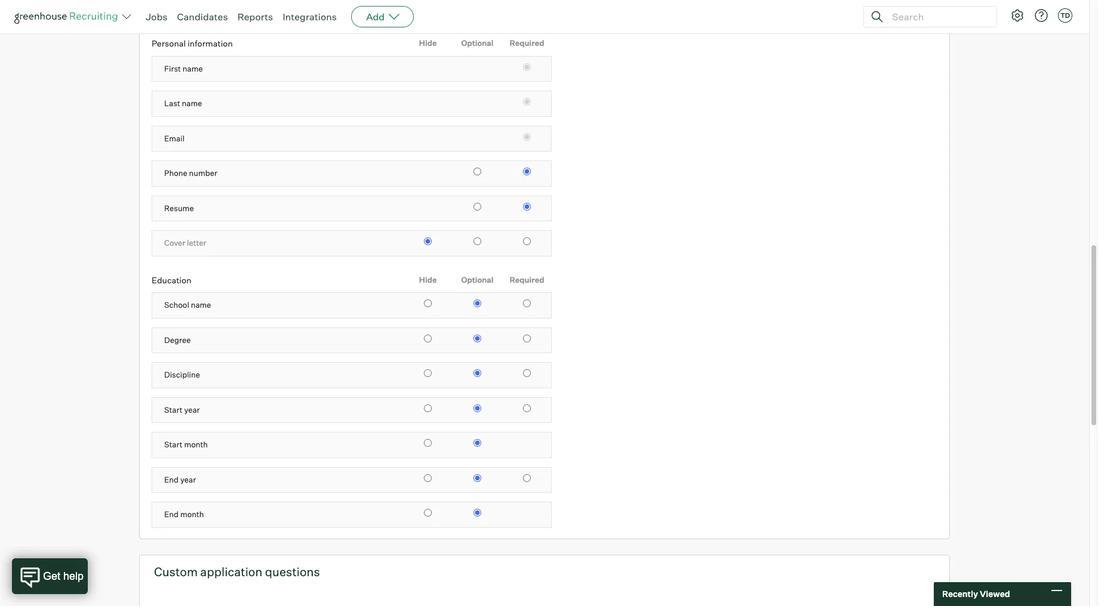 Task type: vqa. For each thing, say whether or not it's contained in the screenshot.
"Activity"
no



Task type: locate. For each thing, give the bounding box(es) containing it.
start for start year
[[164, 405, 183, 415]]

information
[[252, 6, 316, 21], [188, 38, 233, 48]]

custom application questions
[[154, 565, 320, 580]]

letter
[[187, 238, 206, 248]]

year
[[184, 405, 200, 415], [180, 475, 196, 485]]

required for education
[[510, 275, 544, 285]]

end month
[[164, 510, 204, 520]]

discipline
[[164, 370, 200, 380]]

2 optional from the top
[[461, 275, 494, 285]]

0 vertical spatial name
[[183, 64, 203, 73]]

1 vertical spatial required
[[510, 275, 544, 285]]

end for end month
[[164, 510, 179, 520]]

optional for education
[[461, 275, 494, 285]]

month for start month
[[184, 440, 208, 450]]

0 vertical spatial optional
[[461, 38, 494, 48]]

cover letter
[[164, 238, 206, 248]]

1 start from the top
[[164, 405, 183, 415]]

None radio
[[424, 238, 432, 246], [474, 238, 481, 246], [424, 300, 432, 308], [523, 300, 531, 308], [424, 335, 432, 343], [523, 335, 531, 343], [424, 370, 432, 378], [474, 370, 481, 378], [424, 405, 432, 413], [424, 440, 432, 447], [424, 475, 432, 482], [474, 475, 481, 482], [523, 475, 531, 482], [474, 510, 481, 517], [424, 238, 432, 246], [474, 238, 481, 246], [424, 300, 432, 308], [523, 300, 531, 308], [424, 335, 432, 343], [523, 335, 531, 343], [424, 370, 432, 378], [474, 370, 481, 378], [424, 405, 432, 413], [424, 440, 432, 447], [424, 475, 432, 482], [474, 475, 481, 482], [523, 475, 531, 482], [474, 510, 481, 517]]

1 vertical spatial start
[[164, 440, 183, 450]]

None radio
[[523, 63, 531, 71], [523, 98, 531, 106], [523, 133, 531, 141], [474, 168, 481, 176], [523, 168, 531, 176], [474, 203, 481, 211], [523, 203, 531, 211], [523, 238, 531, 246], [474, 300, 481, 308], [474, 335, 481, 343], [523, 370, 531, 378], [474, 405, 481, 413], [523, 405, 531, 413], [474, 440, 481, 447], [424, 510, 432, 517], [523, 63, 531, 71], [523, 98, 531, 106], [523, 133, 531, 141], [474, 168, 481, 176], [523, 168, 531, 176], [474, 203, 481, 211], [523, 203, 531, 211], [523, 238, 531, 246], [474, 300, 481, 308], [474, 335, 481, 343], [523, 370, 531, 378], [474, 405, 481, 413], [523, 405, 531, 413], [474, 440, 481, 447], [424, 510, 432, 517]]

last
[[164, 99, 180, 108]]

2 end from the top
[[164, 510, 179, 520]]

name right last
[[182, 99, 202, 108]]

1 vertical spatial end
[[164, 510, 179, 520]]

0 vertical spatial hide
[[419, 38, 437, 48]]

0 vertical spatial end
[[164, 475, 179, 485]]

0 vertical spatial month
[[184, 440, 208, 450]]

month down end year
[[180, 510, 204, 520]]

start
[[164, 405, 183, 415], [164, 440, 183, 450]]

application for information
[[187, 6, 249, 21]]

end down end year
[[164, 510, 179, 520]]

hide for personal information
[[419, 38, 437, 48]]

last name
[[164, 99, 202, 108]]

0 vertical spatial start
[[164, 405, 183, 415]]

hide
[[419, 38, 437, 48], [419, 275, 437, 285]]

2 start from the top
[[164, 440, 183, 450]]

1 horizontal spatial information
[[252, 6, 316, 21]]

1 required from the top
[[510, 38, 544, 48]]

1 vertical spatial optional
[[461, 275, 494, 285]]

name
[[183, 64, 203, 73], [182, 99, 202, 108], [191, 301, 211, 310]]

integrations
[[283, 11, 337, 23]]

end
[[164, 475, 179, 485], [164, 510, 179, 520]]

1 optional from the top
[[461, 38, 494, 48]]

integrations link
[[283, 11, 337, 23]]

2 hide from the top
[[419, 275, 437, 285]]

1 end from the top
[[164, 475, 179, 485]]

1 vertical spatial name
[[182, 99, 202, 108]]

name right first
[[183, 64, 203, 73]]

first
[[164, 64, 181, 73]]

0 horizontal spatial information
[[188, 38, 233, 48]]

application
[[187, 6, 249, 21], [200, 565, 262, 580]]

month
[[184, 440, 208, 450], [180, 510, 204, 520]]

2 required from the top
[[510, 275, 544, 285]]

jobs
[[146, 11, 168, 23]]

optional for personal information
[[461, 38, 494, 48]]

year up start month
[[184, 405, 200, 415]]

name right "school"
[[191, 301, 211, 310]]

reports
[[237, 11, 273, 23]]

personal information
[[152, 38, 233, 48]]

hide for education
[[419, 275, 437, 285]]

1 vertical spatial application
[[200, 565, 262, 580]]

1 vertical spatial information
[[188, 38, 233, 48]]

month down start year at the bottom of page
[[184, 440, 208, 450]]

name for school name
[[191, 301, 211, 310]]

cover
[[164, 238, 185, 248]]

required
[[510, 38, 544, 48], [510, 275, 544, 285]]

phone number
[[164, 169, 217, 178]]

1 vertical spatial year
[[180, 475, 196, 485]]

1 vertical spatial hide
[[419, 275, 437, 285]]

0 vertical spatial year
[[184, 405, 200, 415]]

1 vertical spatial month
[[180, 510, 204, 520]]

year down start month
[[180, 475, 196, 485]]

2 vertical spatial name
[[191, 301, 211, 310]]

first name
[[164, 64, 203, 73]]

end up the end month
[[164, 475, 179, 485]]

basic application information
[[154, 6, 316, 21]]

td button
[[1056, 6, 1075, 25]]

0 vertical spatial application
[[187, 6, 249, 21]]

start down discipline
[[164, 405, 183, 415]]

1 hide from the top
[[419, 38, 437, 48]]

0 vertical spatial required
[[510, 38, 544, 48]]

degree
[[164, 335, 191, 345]]

personal
[[152, 38, 186, 48]]

start up end year
[[164, 440, 183, 450]]

start month
[[164, 440, 208, 450]]

optional
[[461, 38, 494, 48], [461, 275, 494, 285]]



Task type: describe. For each thing, give the bounding box(es) containing it.
year for start year
[[184, 405, 200, 415]]

add
[[366, 11, 385, 23]]

start year
[[164, 405, 200, 415]]

name for last name
[[182, 99, 202, 108]]

questions
[[265, 565, 320, 580]]

candidates link
[[177, 11, 228, 23]]

jobs link
[[146, 11, 168, 23]]

school
[[164, 301, 189, 310]]

phone
[[164, 169, 187, 178]]

basic
[[154, 6, 184, 21]]

name for first name
[[183, 64, 203, 73]]

reports link
[[237, 11, 273, 23]]

0 vertical spatial information
[[252, 6, 316, 21]]

year for end year
[[180, 475, 196, 485]]

td
[[1061, 11, 1070, 20]]

month for end month
[[180, 510, 204, 520]]

td button
[[1058, 8, 1073, 23]]

custom
[[154, 565, 198, 580]]

viewed
[[980, 590, 1010, 600]]

configure image
[[1011, 8, 1025, 23]]

application for questions
[[200, 565, 262, 580]]

email
[[164, 134, 185, 143]]

education
[[152, 275, 191, 285]]

required for personal information
[[510, 38, 544, 48]]

start for start month
[[164, 440, 183, 450]]

end year
[[164, 475, 196, 485]]

school name
[[164, 301, 211, 310]]

recently viewed
[[942, 590, 1010, 600]]

candidates
[[177, 11, 228, 23]]

Search text field
[[889, 8, 986, 25]]

number
[[189, 169, 217, 178]]

greenhouse recruiting image
[[14, 10, 122, 24]]

end for end year
[[164, 475, 179, 485]]

add button
[[351, 6, 414, 27]]

resume
[[164, 203, 194, 213]]

recently
[[942, 590, 978, 600]]



